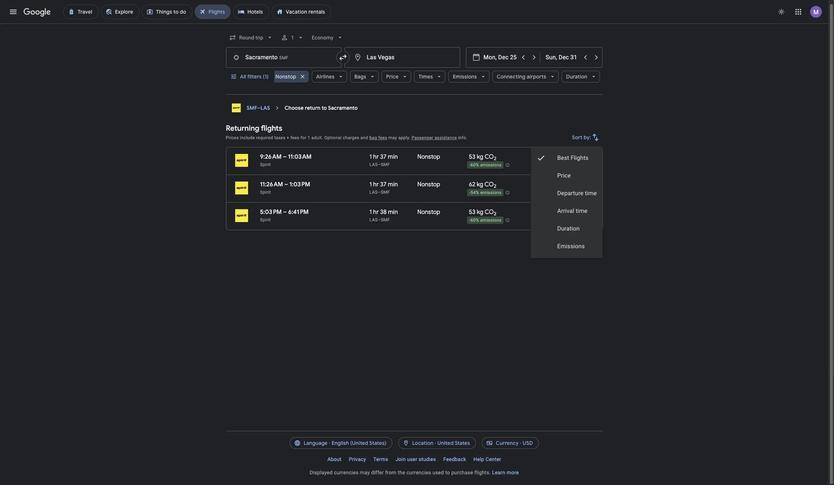 Task type: vqa. For each thing, say whether or not it's contained in the screenshot.
1st Currencies from left
yes



Task type: locate. For each thing, give the bounding box(es) containing it.
total duration 1 hr 37 min. element down apply.
[[370, 153, 418, 162]]

3 hr from the top
[[373, 209, 379, 216]]

spirit down 11:26 am text field
[[260, 190, 271, 195]]

-60% emissions up 62 kg co 2
[[470, 163, 502, 168]]

0 vertical spatial 53
[[469, 153, 476, 161]]

53 kg co 2 for 1 hr 38 min
[[469, 209, 497, 217]]

1:03 pm
[[290, 181, 310, 188]]

3 co from the top
[[485, 209, 494, 216]]

nonstop flight. element for $99
[[418, 209, 441, 217]]

0 vertical spatial 53 kg co 2
[[469, 153, 497, 162]]

53 kg co 2
[[469, 153, 497, 162], [469, 209, 497, 217]]

9:26 am
[[260, 153, 282, 161]]

53 up 62
[[469, 153, 476, 161]]

emissions right times popup button
[[453, 73, 477, 80]]

2 nonstop flight. element from the top
[[418, 181, 441, 189]]

53 down 54%
[[469, 209, 476, 216]]

1 vertical spatial 2
[[494, 183, 497, 189]]

1 -60% emissions from the top
[[470, 163, 502, 168]]

displayed currencies may differ from the currencies used to purchase flights. learn more
[[310, 470, 519, 476]]

1 vertical spatial 60%
[[471, 218, 480, 223]]

3 nonstop flight. element from the top
[[418, 209, 441, 217]]

- down 62
[[470, 190, 471, 195]]

0 vertical spatial 1 hr 37 min las – smf
[[370, 153, 398, 167]]

co up the "-54% emissions"
[[485, 181, 494, 188]]

37 for 11:03 am
[[380, 153, 387, 161]]

states)
[[370, 440, 387, 447]]

duration inside duration popup button
[[567, 73, 588, 80]]

3 emissions from the top
[[481, 218, 502, 223]]

-60% emissions for 1 hr 37 min
[[470, 163, 502, 168]]

- down 54%
[[470, 218, 471, 223]]

0 vertical spatial $59
[[563, 153, 573, 161]]

0 vertical spatial 60%
[[471, 163, 480, 168]]

2 37 from the top
[[380, 181, 387, 188]]

1 inside the 1 hr 38 min las – smf
[[370, 209, 372, 216]]

feedback
[[444, 456, 466, 462]]

3 round trip from the top
[[553, 218, 573, 223]]

1 hr from the top
[[373, 153, 379, 161]]

2 vertical spatial kg
[[477, 209, 484, 216]]

from
[[385, 470, 397, 476]]

0 vertical spatial spirit
[[260, 162, 271, 167]]

– down 38
[[378, 217, 381, 223]]

2 vertical spatial min
[[388, 209, 398, 216]]

2 hr from the top
[[373, 181, 379, 188]]

1 vertical spatial -60% emissions
[[470, 218, 502, 223]]

2 -60% emissions from the top
[[470, 218, 502, 223]]

60%
[[471, 163, 480, 168], [471, 218, 480, 223]]

0 horizontal spatial may
[[360, 470, 370, 476]]

fees right +
[[291, 135, 300, 140]]

1 total duration 1 hr 37 min. element from the top
[[370, 153, 418, 162]]

min
[[388, 153, 398, 161], [388, 181, 398, 188], [388, 209, 398, 216]]

total duration 1 hr 37 min. element
[[370, 153, 418, 162], [370, 181, 418, 189]]

may
[[389, 135, 397, 140], [360, 470, 370, 476]]

trip down $99 text field
[[566, 218, 573, 223]]

best flights radio item
[[531, 149, 603, 167]]

None field
[[226, 31, 277, 44], [309, 31, 347, 44], [226, 31, 277, 44], [309, 31, 347, 44]]

duration inside select your sort order. menu
[[558, 225, 580, 232]]

– up 38
[[378, 190, 381, 195]]

min for 1:03 pm
[[388, 181, 398, 188]]

2 down the "-54% emissions"
[[494, 211, 497, 217]]

nonstop
[[276, 73, 296, 80], [418, 153, 441, 161], [418, 181, 441, 188], [418, 209, 441, 216]]

60% up 62
[[471, 163, 480, 168]]

38
[[380, 209, 387, 216]]

3 kg from the top
[[477, 209, 484, 216]]

2 vertical spatial 2
[[494, 211, 497, 217]]

2 vertical spatial nonstop flight. element
[[418, 209, 441, 217]]

emissions up 62 kg co 2
[[481, 163, 502, 168]]

0 vertical spatial -60% emissions
[[470, 163, 502, 168]]

0 vertical spatial min
[[388, 153, 398, 161]]

0 horizontal spatial fees
[[291, 135, 300, 140]]

1 vertical spatial kg
[[477, 181, 484, 188]]

0 vertical spatial hr
[[373, 153, 379, 161]]

1 spirit from the top
[[260, 162, 271, 167]]

learn more link
[[493, 470, 519, 476]]

kg
[[477, 153, 484, 161], [477, 181, 484, 188], [477, 209, 484, 216]]

kg down 54%
[[477, 209, 484, 216]]

location
[[413, 440, 434, 447]]

co down the "-54% emissions"
[[485, 209, 494, 216]]

currencies
[[334, 470, 359, 476], [407, 470, 432, 476]]

may left apply.
[[389, 135, 397, 140]]

hr down bag fees "button"
[[373, 153, 379, 161]]

co up 62 kg co 2
[[485, 153, 494, 161]]

1 vertical spatial nonstop flight. element
[[418, 181, 441, 189]]

connecting airports button
[[493, 68, 559, 85]]

price right bags popup button
[[386, 73, 399, 80]]

spirit inside 5:03 pm – 6:41 pm spirit
[[260, 217, 271, 223]]

kg for $99
[[477, 209, 484, 216]]

passenger
[[412, 135, 434, 140]]

to
[[322, 105, 327, 111], [446, 470, 450, 476]]

1 vertical spatial duration
[[558, 225, 580, 232]]

0 vertical spatial emissions
[[453, 73, 477, 80]]

-60% emissions down the "-54% emissions"
[[470, 218, 502, 223]]

1 $59 from the top
[[563, 153, 573, 161]]

2 vertical spatial co
[[485, 209, 494, 216]]

1 round from the top
[[553, 162, 565, 168]]

smf down 38
[[381, 217, 390, 223]]

price inside "popup button"
[[386, 73, 399, 80]]

1 for 1:03 pm
[[370, 181, 372, 188]]

nonstop flight. element for $59
[[418, 181, 441, 189]]

smf for 6:41 pm
[[381, 217, 390, 223]]

2 total duration 1 hr 37 min. element from the top
[[370, 181, 418, 189]]

53
[[469, 153, 476, 161], [469, 209, 476, 216]]

$59 for $59 text field
[[563, 153, 573, 161]]

returning flights main content
[[226, 101, 603, 258]]

0 vertical spatial co
[[485, 153, 494, 161]]

0 vertical spatial -
[[470, 163, 471, 168]]

53 kg co 2 for 1 hr 37 min
[[469, 153, 497, 162]]

trip down 59 us dollars text field
[[566, 190, 573, 195]]

time for departure time
[[586, 190, 597, 197]]

–
[[257, 105, 261, 111], [283, 153, 287, 161], [378, 162, 381, 167], [285, 181, 288, 188], [378, 190, 381, 195], [283, 209, 287, 216], [378, 217, 381, 223]]

smf up returning flights
[[247, 105, 257, 111]]

terms link
[[370, 454, 392, 465]]

37
[[380, 153, 387, 161], [380, 181, 387, 188]]

1
[[291, 35, 294, 41], [308, 135, 311, 140], [370, 153, 372, 161], [370, 181, 372, 188], [370, 209, 372, 216]]

spirit down 9:26 am on the left
[[260, 162, 271, 167]]

2 vertical spatial spirit
[[260, 217, 271, 223]]

1 vertical spatial round trip
[[553, 190, 573, 195]]

smf down bag fees "button"
[[381, 162, 390, 167]]

0 horizontal spatial to
[[322, 105, 327, 111]]

- for $99
[[470, 218, 471, 223]]

2 60% from the top
[[471, 218, 480, 223]]

– left 6:41 pm text box at left top
[[283, 209, 287, 216]]

nonstop flight. element
[[418, 153, 441, 162], [418, 181, 441, 189], [418, 209, 441, 217]]

2 trip from the top
[[566, 190, 573, 195]]

0 vertical spatial nonstop flight. element
[[418, 153, 441, 162]]

1 1 hr 37 min las – smf from the top
[[370, 153, 398, 167]]

hr for 1:03 pm
[[373, 181, 379, 188]]

3 round from the top
[[553, 218, 565, 223]]

1 round trip from the top
[[553, 162, 573, 168]]

none search field containing all filters (1)
[[226, 29, 603, 95]]

kg up 62 kg co 2
[[477, 153, 484, 161]]

1 vertical spatial $59
[[563, 181, 573, 188]]

2 inside 62 kg co 2
[[494, 183, 497, 189]]

1 37 from the top
[[380, 153, 387, 161]]

1 vertical spatial total duration 1 hr 37 min. element
[[370, 181, 418, 189]]

hr up the 1 hr 38 min las – smf
[[373, 181, 379, 188]]

time
[[586, 190, 597, 197], [576, 207, 588, 214]]

0 horizontal spatial emissions
[[453, 73, 477, 80]]

2 1 hr 37 min las – smf from the top
[[370, 181, 398, 195]]

center
[[486, 456, 502, 462]]

1 horizontal spatial emissions
[[558, 243, 585, 250]]

2 vertical spatial round trip
[[553, 218, 573, 223]]

returning flights
[[226, 124, 283, 133]]

– right 9:26 am on the left
[[283, 153, 287, 161]]

$59
[[563, 153, 573, 161], [563, 181, 573, 188]]

1 vertical spatial hr
[[373, 181, 379, 188]]

spirit down 5:03 pm text field
[[260, 217, 271, 223]]

1 vertical spatial spirit
[[260, 190, 271, 195]]

english
[[332, 440, 349, 447]]

2 53 from the top
[[469, 209, 476, 216]]

2 round trip from the top
[[553, 190, 573, 195]]

help
[[474, 456, 485, 462]]

privacy
[[349, 456, 366, 462]]

emissions down the "-54% emissions"
[[481, 218, 502, 223]]

kg right 62
[[477, 181, 484, 188]]

leaves harry reid international airport at 9:26 am on sunday, december 31 and arrives at sacramento international airport at 11:03 am on sunday, december 31. element
[[260, 153, 312, 161]]

2 spirit from the top
[[260, 190, 271, 195]]

fees right bag
[[379, 135, 388, 140]]

None search field
[[226, 29, 603, 95]]

nonstop inside popup button
[[276, 73, 296, 80]]

0 vertical spatial 2
[[494, 156, 497, 162]]

time right $99
[[576, 207, 588, 214]]

None text field
[[226, 47, 342, 68], [345, 47, 460, 68], [226, 47, 342, 68], [345, 47, 460, 68]]

co inside 62 kg co 2
[[485, 181, 494, 188]]

0 vertical spatial round
[[553, 162, 565, 168]]

0 vertical spatial duration
[[567, 73, 588, 80]]

swap origin and destination. image
[[339, 53, 348, 62]]

0 vertical spatial may
[[389, 135, 397, 140]]

min inside the 1 hr 38 min las – smf
[[388, 209, 398, 216]]

1 horizontal spatial price
[[558, 172, 571, 179]]

las up the 1 hr 38 min las – smf
[[370, 190, 378, 195]]

Arrival time: 1:03 PM. text field
[[290, 181, 310, 188]]

53 kg co 2 down the "-54% emissions"
[[469, 209, 497, 217]]

37 down bag fees "button"
[[380, 153, 387, 161]]

11:03 am
[[288, 153, 312, 161]]

trip for $99
[[566, 218, 573, 223]]

2 round from the top
[[553, 190, 565, 195]]

emissions down $99
[[558, 243, 585, 250]]

2 vertical spatial emissions
[[481, 218, 502, 223]]

the
[[398, 470, 406, 476]]

2 53 kg co 2 from the top
[[469, 209, 497, 217]]

this price for this flight doesn't include overhead bin access. if you need a carry-on bag, use the bags filter to update prices. image
[[555, 152, 563, 161]]

charges
[[343, 135, 360, 140]]

price up 59 us dollars text field
[[558, 172, 571, 179]]

– inside 5:03 pm – 6:41 pm spirit
[[283, 209, 287, 216]]

1 vertical spatial round
[[553, 190, 565, 195]]

– up returning flights
[[257, 105, 261, 111]]

las for 1:03 pm
[[370, 190, 378, 195]]

round trip down 59 us dollars text field
[[553, 190, 573, 195]]

trip
[[566, 162, 573, 168], [566, 190, 573, 195], [566, 218, 573, 223]]

0 vertical spatial time
[[586, 190, 597, 197]]

1 vertical spatial price
[[558, 172, 571, 179]]

– inside 9:26 am – 11:03 am spirit
[[283, 153, 287, 161]]

60% down 54%
[[471, 218, 480, 223]]

choose return to sacramento
[[285, 105, 358, 111]]

smf up 38
[[381, 190, 390, 195]]

emissions for $59
[[481, 190, 502, 195]]

kg inside 62 kg co 2
[[477, 181, 484, 188]]

3 2 from the top
[[494, 211, 497, 217]]

english (united states)
[[332, 440, 387, 447]]

1 vertical spatial min
[[388, 181, 398, 188]]

may inside the returning flights main content
[[389, 135, 397, 140]]

1 vertical spatial 37
[[380, 181, 387, 188]]

2 currencies from the left
[[407, 470, 432, 476]]

3 spirit from the top
[[260, 217, 271, 223]]

round trip for $99
[[553, 218, 573, 223]]

2 up the "-54% emissions"
[[494, 183, 497, 189]]

9:26 am – 11:03 am spirit
[[260, 153, 312, 167]]

round trip down this price for this flight doesn't include overhead bin access. if you need a carry-on bag, use the bags filter to update prices. image in the right of the page
[[553, 218, 573, 223]]

required
[[256, 135, 273, 140]]

nonstop for 6:41 pm
[[418, 209, 441, 216]]

may left differ
[[360, 470, 370, 476]]

return
[[305, 105, 321, 111]]

2 up 62 kg co 2
[[494, 156, 497, 162]]

1 60% from the top
[[471, 163, 480, 168]]

53 for 1 hr 37 min
[[469, 153, 476, 161]]

53 kg co 2 up 62 kg co 2
[[469, 153, 497, 162]]

1 vertical spatial co
[[485, 181, 494, 188]]

59 US dollars text field
[[563, 153, 573, 161]]

to right used
[[446, 470, 450, 476]]

0 vertical spatial total duration 1 hr 37 min. element
[[370, 153, 418, 162]]

1 vertical spatial emissions
[[558, 243, 585, 250]]

trip down best flights
[[566, 162, 573, 168]]

1 vertical spatial 53
[[469, 209, 476, 216]]

0 horizontal spatial currencies
[[334, 470, 359, 476]]

1 horizontal spatial fees
[[379, 135, 388, 140]]

2 - from the top
[[470, 190, 471, 195]]

privacy link
[[345, 454, 370, 465]]

0 vertical spatial price
[[386, 73, 399, 80]]

1 vertical spatial emissions
[[481, 190, 502, 195]]

duration down $99 text field
[[558, 225, 580, 232]]

round for $59
[[553, 190, 565, 195]]

3 - from the top
[[470, 218, 471, 223]]

time right departure
[[586, 190, 597, 197]]

main menu image
[[9, 7, 18, 16]]

0 vertical spatial to
[[322, 105, 327, 111]]

2 vertical spatial trip
[[566, 218, 573, 223]]

smf inside the 1 hr 38 min las – smf
[[381, 217, 390, 223]]

apply.
[[399, 135, 411, 140]]

nonstop button
[[271, 68, 309, 85]]

1 vertical spatial 53 kg co 2
[[469, 209, 497, 217]]

round trip
[[553, 162, 573, 168], [553, 190, 573, 195], [553, 218, 573, 223]]

total duration 1 hr 37 min. element for 53
[[370, 153, 418, 162]]

hr inside the 1 hr 38 min las – smf
[[373, 209, 379, 216]]

1 - from the top
[[470, 163, 471, 168]]

emissions for $99
[[481, 218, 502, 223]]

trip for $59
[[566, 190, 573, 195]]

2 vertical spatial -
[[470, 218, 471, 223]]

1 53 from the top
[[469, 153, 476, 161]]

2 co from the top
[[485, 181, 494, 188]]

emissions
[[481, 163, 502, 168], [481, 190, 502, 195], [481, 218, 502, 223]]

round trip down "best"
[[553, 162, 573, 168]]

to right return
[[322, 105, 327, 111]]

60% for 1 hr 37 min
[[471, 163, 480, 168]]

duration down return text box on the top right
[[567, 73, 588, 80]]

1 hr 37 min las – smf up 38
[[370, 181, 398, 195]]

las inside the 1 hr 38 min las – smf
[[370, 217, 378, 223]]

1 kg from the top
[[477, 153, 484, 161]]

1 53 kg co 2 from the top
[[469, 153, 497, 162]]

0 vertical spatial kg
[[477, 153, 484, 161]]

– left '1:03 pm'
[[285, 181, 288, 188]]

kg for $59
[[477, 181, 484, 188]]

hr for 11:03 am
[[373, 153, 379, 161]]

round down 59 us dollars text field
[[553, 190, 565, 195]]

(1)
[[263, 73, 269, 80]]

1 inside popup button
[[291, 35, 294, 41]]

1 vertical spatial may
[[360, 470, 370, 476]]

for
[[301, 135, 307, 140]]

1 vertical spatial time
[[576, 207, 588, 214]]

1 horizontal spatial may
[[389, 135, 397, 140]]

1 2 from the top
[[494, 156, 497, 162]]

- up 62
[[470, 163, 471, 168]]

sort by: button
[[569, 129, 603, 146]]

3 trip from the top
[[566, 218, 573, 223]]

37 up 38
[[380, 181, 387, 188]]

hr
[[373, 153, 379, 161], [373, 181, 379, 188], [373, 209, 379, 216]]

spirit inside 9:26 am – 11:03 am spirit
[[260, 162, 271, 167]]

1 hr 37 min las – smf down bag fees "button"
[[370, 153, 398, 167]]

help center link
[[470, 454, 505, 465]]

currencies down privacy on the bottom left of the page
[[334, 470, 359, 476]]

las up flights
[[261, 105, 270, 111]]

filters
[[247, 73, 262, 80]]

2 2 from the top
[[494, 183, 497, 189]]

choose
[[285, 105, 304, 111]]

more
[[507, 470, 519, 476]]

0 vertical spatial round trip
[[553, 162, 573, 168]]

2 kg from the top
[[477, 181, 484, 188]]

0 vertical spatial trip
[[566, 162, 573, 168]]

1 vertical spatial trip
[[566, 190, 573, 195]]

round down this price for this flight doesn't include overhead bin access. if you need a carry-on bag, use the bags filter to update prices. image in the right of the page
[[553, 218, 565, 223]]

1 vertical spatial to
[[446, 470, 450, 476]]

0 vertical spatial 37
[[380, 153, 387, 161]]

emissions down 62 kg co 2
[[481, 190, 502, 195]]

states
[[455, 440, 470, 447]]

0 vertical spatial emissions
[[481, 163, 502, 168]]

2 $59 from the top
[[563, 181, 573, 188]]

2 emissions from the top
[[481, 190, 502, 195]]

all filters (1)
[[240, 73, 269, 80]]

assistance
[[435, 135, 457, 140]]

1 horizontal spatial currencies
[[407, 470, 432, 476]]

round
[[553, 162, 565, 168], [553, 190, 565, 195], [553, 218, 565, 223]]

0 horizontal spatial price
[[386, 73, 399, 80]]

-60% emissions
[[470, 163, 502, 168], [470, 218, 502, 223]]

1 vertical spatial -
[[470, 190, 471, 195]]

smf
[[247, 105, 257, 111], [381, 162, 390, 167], [381, 190, 390, 195], [381, 217, 390, 223]]

total duration 1 hr 37 min. element up total duration 1 hr 38 min. element
[[370, 181, 418, 189]]

round down this price for this flight doesn't include overhead bin access. if you need a carry-on bag, use the bags filter to update prices. icon
[[553, 162, 565, 168]]

2 vertical spatial round
[[553, 218, 565, 223]]

1 vertical spatial 1 hr 37 min las – smf
[[370, 181, 398, 195]]

displayed
[[310, 470, 333, 476]]

currencies down join user studies link
[[407, 470, 432, 476]]

las down total duration 1 hr 38 min. element
[[370, 217, 378, 223]]

bag fees button
[[370, 135, 388, 140]]

hr left 38
[[373, 209, 379, 216]]

spirit inside 11:26 am – 1:03 pm spirit
[[260, 190, 271, 195]]

las down bag
[[370, 162, 378, 167]]

2 vertical spatial hr
[[373, 209, 379, 216]]



Task type: describe. For each thing, give the bounding box(es) containing it.
round trip for $59
[[553, 190, 573, 195]]

Departure time: 5:03 PM. text field
[[260, 209, 282, 216]]

62 kg co 2
[[469, 181, 497, 189]]

and
[[361, 135, 369, 140]]

learn
[[493, 470, 506, 476]]

+
[[287, 135, 290, 140]]

duration button
[[562, 68, 600, 85]]

connecting airports
[[497, 73, 547, 80]]

united
[[438, 440, 454, 447]]

Departure text field
[[484, 48, 518, 67]]

currency
[[496, 440, 519, 447]]

1 nonstop flight. element from the top
[[418, 153, 441, 162]]

1 co from the top
[[485, 153, 494, 161]]

$59 for 59 us dollars text field
[[563, 181, 573, 188]]

change appearance image
[[773, 3, 791, 21]]

las for 6:41 pm
[[370, 217, 378, 223]]

sort
[[572, 134, 583, 141]]

1 button
[[278, 29, 308, 46]]

– down bag fees "button"
[[378, 162, 381, 167]]

bags
[[355, 73, 367, 80]]

departure time
[[558, 190, 597, 197]]

5:03 pm – 6:41 pm spirit
[[260, 209, 309, 223]]

11:26 am – 1:03 pm spirit
[[260, 181, 310, 195]]

join user studies
[[396, 456, 436, 462]]

(united
[[351, 440, 369, 447]]

this price for this flight doesn't include overhead bin access. if you need a carry-on bag, use the bags filter to update prices. image
[[554, 208, 563, 216]]

emissions inside popup button
[[453, 73, 477, 80]]

-54% emissions
[[470, 190, 502, 195]]

co for $99
[[485, 209, 494, 216]]

prices include required taxes + fees for 1 adult. optional charges and bag fees may apply. passenger assistance
[[226, 135, 457, 140]]

bag
[[370, 135, 377, 140]]

spirit for 11:26 am
[[260, 190, 271, 195]]

co for $59
[[485, 181, 494, 188]]

emissions button
[[449, 68, 490, 85]]

Return text field
[[546, 48, 580, 67]]

optional
[[325, 135, 342, 140]]

1 for 11:03 am
[[370, 153, 372, 161]]

price inside select your sort order. menu
[[558, 172, 571, 179]]

flights
[[261, 124, 283, 133]]

all
[[240, 73, 246, 80]]

airlines button
[[312, 68, 347, 85]]

times button
[[414, 68, 446, 85]]

59 US dollars text field
[[563, 181, 573, 188]]

las for 11:03 am
[[370, 162, 378, 167]]

differ
[[372, 470, 384, 476]]

include
[[240, 135, 255, 140]]

nonstop for 1:03 pm
[[418, 181, 441, 188]]

37 for 1:03 pm
[[380, 181, 387, 188]]

round for $99
[[553, 218, 565, 223]]

$99
[[563, 209, 573, 216]]

54%
[[471, 190, 480, 195]]

60% for 1 hr 38 min
[[471, 218, 480, 223]]

Departure time: 9:26 AM. text field
[[260, 153, 282, 161]]

returning
[[226, 124, 260, 133]]

best
[[558, 154, 570, 161]]

62
[[469, 181, 476, 188]]

leaves harry reid international airport at 5:03 pm on sunday, december 31 and arrives at sacramento international airport at 6:41 pm on sunday, december 31. element
[[260, 209, 309, 216]]

2 fees from the left
[[379, 135, 388, 140]]

passenger assistance button
[[412, 135, 457, 140]]

select your sort order. menu
[[531, 146, 603, 258]]

leaves harry reid international airport at 11:26 am on sunday, december 31 and arrives at sacramento international airport at 1:03 pm on sunday, december 31. element
[[260, 181, 310, 188]]

spirit for 5:03 pm
[[260, 217, 271, 223]]

- for $59
[[470, 190, 471, 195]]

join user studies link
[[392, 454, 440, 465]]

smf for 11:03 am
[[381, 162, 390, 167]]

smf – las
[[247, 105, 270, 111]]

about link
[[324, 454, 345, 465]]

total duration 1 hr 37 min. element for 62
[[370, 181, 418, 189]]

total duration 1 hr 38 min. element
[[370, 209, 418, 217]]

user
[[407, 456, 418, 462]]

hr for 6:41 pm
[[373, 209, 379, 216]]

1 currencies from the left
[[334, 470, 359, 476]]

1 trip from the top
[[566, 162, 573, 168]]

by:
[[584, 134, 591, 141]]

min for 11:03 am
[[388, 153, 398, 161]]

1 emissions from the top
[[481, 163, 502, 168]]

arrival time
[[558, 207, 588, 214]]

emissions inside select your sort order. menu
[[558, 243, 585, 250]]

nonstop for 11:03 am
[[418, 153, 441, 161]]

-60% emissions for 1 hr 38 min
[[470, 218, 502, 223]]

terms
[[374, 456, 389, 462]]

studies
[[419, 456, 436, 462]]

11:26 am
[[260, 181, 283, 188]]

1 for 6:41 pm
[[370, 209, 372, 216]]

6:41 pm
[[288, 209, 309, 216]]

connecting
[[497, 73, 526, 80]]

Arrival time: 6:41 PM. text field
[[288, 209, 309, 216]]

arrival
[[558, 207, 575, 214]]

adult.
[[312, 135, 323, 140]]

2 for $99
[[494, 211, 497, 217]]

bags button
[[350, 68, 379, 85]]

times
[[419, 73, 433, 80]]

– inside the 1 hr 38 min las – smf
[[378, 217, 381, 223]]

1 hr 37 min las – smf for 1:03 pm
[[370, 181, 398, 195]]

best flights
[[558, 154, 589, 161]]

language
[[304, 440, 328, 447]]

purchase
[[452, 470, 474, 476]]

smf for 1:03 pm
[[381, 190, 390, 195]]

spirit for 9:26 am
[[260, 162, 271, 167]]

flights.
[[475, 470, 491, 476]]

about
[[328, 456, 342, 462]]

1 fees from the left
[[291, 135, 300, 140]]

usd
[[523, 440, 533, 447]]

taxes
[[275, 135, 286, 140]]

5:03 pm
[[260, 209, 282, 216]]

all filters (1) button
[[226, 68, 275, 85]]

airlines
[[316, 73, 335, 80]]

united states
[[438, 440, 470, 447]]

1 hr 37 min las – smf for 11:03 am
[[370, 153, 398, 167]]

Arrival time: 11:03 AM. text field
[[288, 153, 312, 161]]

airports
[[527, 73, 547, 80]]

2 for $59
[[494, 183, 497, 189]]

to inside the returning flights main content
[[322, 105, 327, 111]]

1 hr 38 min las – smf
[[370, 209, 398, 223]]

time for arrival time
[[576, 207, 588, 214]]

min for 6:41 pm
[[388, 209, 398, 216]]

sort by:
[[572, 134, 591, 141]]

join
[[396, 456, 406, 462]]

– inside 11:26 am – 1:03 pm spirit
[[285, 181, 288, 188]]

53 for 1 hr 38 min
[[469, 209, 476, 216]]

feedback link
[[440, 454, 470, 465]]

99 US dollars text field
[[563, 209, 573, 216]]

1 horizontal spatial to
[[446, 470, 450, 476]]

help center
[[474, 456, 502, 462]]

Departure time: 11:26 AM. text field
[[260, 181, 283, 188]]

sacramento
[[328, 105, 358, 111]]

prices
[[226, 135, 239, 140]]

price button
[[382, 68, 411, 85]]



